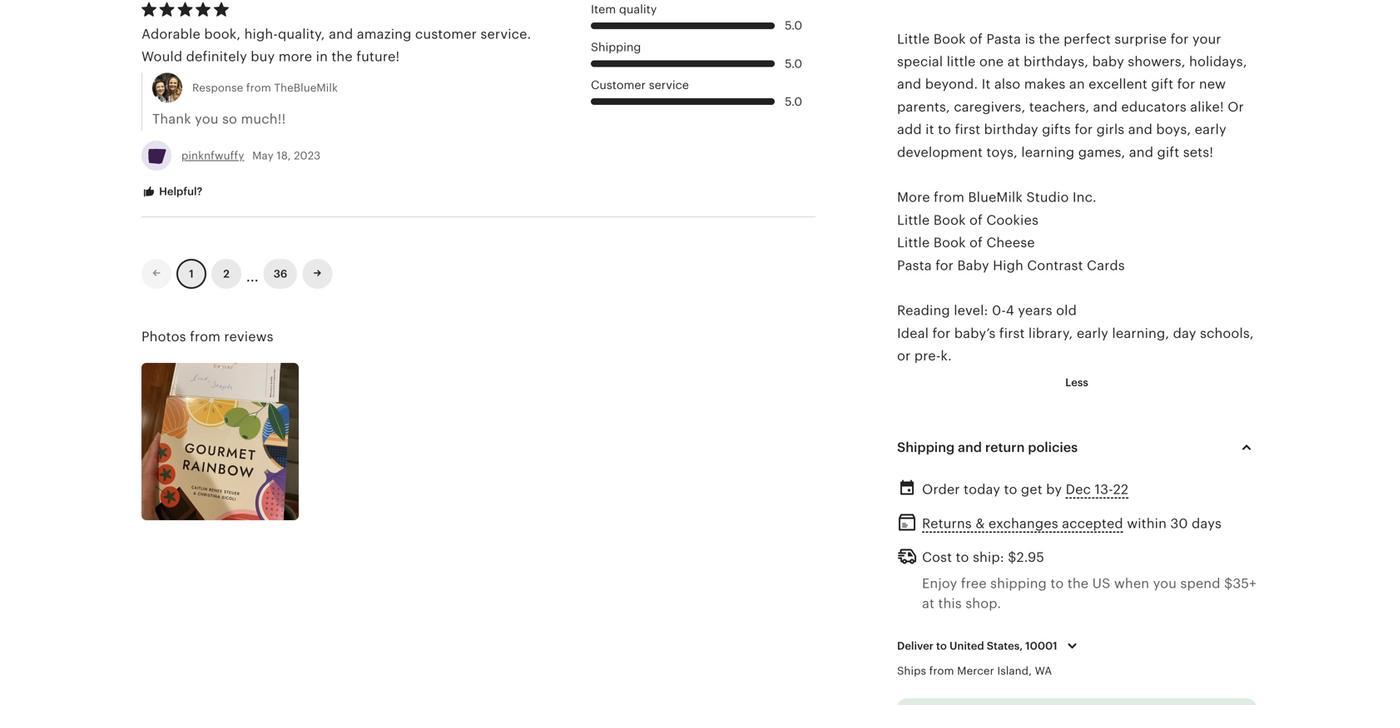 Task type: locate. For each thing, give the bounding box(es) containing it.
1 vertical spatial early
[[1077, 326, 1109, 341]]

ideal
[[897, 326, 929, 341]]

0 vertical spatial 5.0
[[785, 19, 802, 32]]

sets!
[[1183, 145, 1214, 160]]

1 horizontal spatial you
[[1153, 576, 1177, 591]]

and up 'girls'
[[1093, 99, 1118, 114]]

quality,
[[278, 26, 325, 41]]

1 horizontal spatial first
[[1000, 326, 1025, 341]]

from inside more from bluemilk studio inc. little book of cookies little book of cheese pasta for baby high contrast cards
[[934, 190, 965, 205]]

and down educators
[[1128, 122, 1153, 137]]

quality
[[619, 2, 657, 16]]

0 vertical spatial book
[[934, 32, 966, 46]]

pinknfwuffy
[[181, 149, 244, 162]]

response from thebluemilk
[[192, 82, 338, 94]]

returns & exchanges accepted button
[[922, 512, 1124, 536]]

the inside little book of pasta is the perfect surprise for your special little one at birthdays, baby showers, holidays, and beyond. it also makes an excellent gift for new parents, caregivers, teachers, and educators alike! or add it to first birthday gifts for girls and boys, early development toys, learning games, and gift sets!
[[1039, 32, 1060, 46]]

0 vertical spatial early
[[1195, 122, 1227, 137]]

0 vertical spatial gift
[[1151, 77, 1174, 92]]

you left 'so'
[[195, 112, 219, 127]]

2 vertical spatial 5.0
[[785, 95, 802, 108]]

you right when
[[1153, 576, 1177, 591]]

0 vertical spatial at
[[1008, 54, 1020, 69]]

more
[[279, 49, 312, 64]]

makes
[[1024, 77, 1066, 92]]

and right quality,
[[329, 26, 353, 41]]

5.0 for service
[[785, 95, 802, 108]]

more from bluemilk studio inc. little book of cookies little book of cheese pasta for baby high contrast cards
[[897, 190, 1125, 273]]

from right more
[[934, 190, 965, 205]]

to left 'united'
[[936, 640, 947, 652]]

returns & exchanges accepted within 30 days
[[922, 516, 1222, 531]]

4
[[1006, 303, 1015, 318]]

deliver
[[897, 640, 934, 652]]

free
[[961, 576, 987, 591]]

holidays,
[[1190, 54, 1248, 69]]

0 vertical spatial the
[[1039, 32, 1060, 46]]

shipping and return policies button
[[882, 427, 1272, 467]]

1 horizontal spatial shipping
[[897, 440, 955, 455]]

first inside little book of pasta is the perfect surprise for your special little one at birthdays, baby showers, holidays, and beyond. it also makes an excellent gift for new parents, caregivers, teachers, and educators alike! or add it to first birthday gifts for girls and boys, early development toys, learning games, and gift sets!
[[955, 122, 981, 137]]

0 horizontal spatial at
[[922, 596, 935, 611]]

0 horizontal spatial pasta
[[897, 258, 932, 273]]

from down the buy
[[246, 82, 271, 94]]

less button
[[1053, 367, 1101, 397]]

pasta inside more from bluemilk studio inc. little book of cookies little book of cheese pasta for baby high contrast cards
[[897, 258, 932, 273]]

book,
[[204, 26, 241, 41]]

0 vertical spatial you
[[195, 112, 219, 127]]

from right photos on the left top of page
[[190, 329, 221, 344]]

perfect
[[1064, 32, 1111, 46]]

0 horizontal spatial shipping
[[591, 40, 641, 54]]

you inside enjoy free shipping to the us when you spend $35+ at this shop.
[[1153, 576, 1177, 591]]

from
[[246, 82, 271, 94], [934, 190, 965, 205], [190, 329, 221, 344], [929, 665, 954, 677]]

of up the baby
[[970, 235, 983, 250]]

at
[[1008, 54, 1020, 69], [922, 596, 935, 611]]

first down 4
[[1000, 326, 1025, 341]]

1 vertical spatial of
[[970, 213, 983, 228]]

and inside shipping and return policies dropdown button
[[958, 440, 982, 455]]

shipping up customer
[[591, 40, 641, 54]]

of
[[970, 32, 983, 46], [970, 213, 983, 228], [970, 235, 983, 250]]

at right one
[[1008, 54, 1020, 69]]

alike!
[[1191, 99, 1224, 114]]

the inside adorable book, high-quality, and amazing customer service. would definitely buy more in the future!
[[332, 49, 353, 64]]

2023
[[294, 149, 321, 162]]

cost
[[922, 550, 952, 565]]

1 vertical spatial pasta
[[897, 258, 932, 273]]

&
[[976, 516, 985, 531]]

thank you so much!!
[[152, 112, 286, 127]]

early
[[1195, 122, 1227, 137], [1077, 326, 1109, 341]]

1 5.0 from the top
[[785, 19, 802, 32]]

pasta up one
[[987, 32, 1021, 46]]

much!!
[[241, 112, 286, 127]]

for
[[1171, 32, 1189, 46], [1177, 77, 1196, 92], [1075, 122, 1093, 137], [936, 258, 954, 273], [933, 326, 951, 341]]

gift down boys,
[[1157, 145, 1180, 160]]

and left return
[[958, 440, 982, 455]]

little
[[897, 32, 930, 46], [897, 213, 930, 228], [897, 235, 930, 250]]

pinknfwuffy link
[[181, 149, 244, 162]]

0 vertical spatial of
[[970, 32, 983, 46]]

return
[[985, 440, 1025, 455]]

and
[[329, 26, 353, 41], [897, 77, 922, 92], [1093, 99, 1118, 114], [1128, 122, 1153, 137], [1129, 145, 1154, 160], [958, 440, 982, 455]]

for up k.
[[933, 326, 951, 341]]

1 horizontal spatial at
[[1008, 54, 1020, 69]]

2 vertical spatial the
[[1068, 576, 1089, 591]]

schools,
[[1200, 326, 1254, 341]]

at inside enjoy free shipping to the us when you spend $35+ at this shop.
[[922, 596, 935, 611]]

of down bluemilk
[[970, 213, 983, 228]]

1 horizontal spatial the
[[1039, 32, 1060, 46]]

0 horizontal spatial you
[[195, 112, 219, 127]]

2 little from the top
[[897, 213, 930, 228]]

early down alike!
[[1195, 122, 1227, 137]]

by
[[1046, 482, 1062, 497]]

service.
[[481, 26, 531, 41]]

1 little from the top
[[897, 32, 930, 46]]

2 vertical spatial of
[[970, 235, 983, 250]]

high-
[[244, 26, 278, 41]]

2 book from the top
[[934, 213, 966, 228]]

boys,
[[1157, 122, 1191, 137]]

birthday
[[984, 122, 1039, 137]]

baby
[[1093, 54, 1124, 69]]

1 vertical spatial 5.0
[[785, 57, 802, 70]]

2 horizontal spatial the
[[1068, 576, 1089, 591]]

2 link
[[211, 259, 241, 289]]

and inside adorable book, high-quality, and amazing customer service. would definitely buy more in the future!
[[329, 26, 353, 41]]

1 horizontal spatial pasta
[[987, 32, 1021, 46]]

1 vertical spatial the
[[332, 49, 353, 64]]

1 vertical spatial little
[[897, 213, 930, 228]]

the right in
[[332, 49, 353, 64]]

2 of from the top
[[970, 213, 983, 228]]

from right ships at the bottom of page
[[929, 665, 954, 677]]

early down old
[[1077, 326, 1109, 341]]

mercer
[[957, 665, 994, 677]]

old
[[1056, 303, 1077, 318]]

3 of from the top
[[970, 235, 983, 250]]

or
[[897, 348, 911, 363]]

learning,
[[1112, 326, 1170, 341]]

1 vertical spatial at
[[922, 596, 935, 611]]

of up "little"
[[970, 32, 983, 46]]

2 vertical spatial little
[[897, 235, 930, 250]]

shipping
[[991, 576, 1047, 591]]

reading
[[897, 303, 950, 318]]

to inside dropdown button
[[936, 640, 947, 652]]

an
[[1069, 77, 1085, 92]]

to right cost
[[956, 550, 969, 565]]

shipping
[[591, 40, 641, 54], [897, 440, 955, 455]]

helpful?
[[156, 185, 203, 198]]

0 vertical spatial shipping
[[591, 40, 641, 54]]

to inside little book of pasta is the perfect surprise for your special little one at birthdays, baby showers, holidays, and beyond. it also makes an excellent gift for new parents, caregivers, teachers, and educators alike! or add it to first birthday gifts for girls and boys, early development toys, learning games, and gift sets!
[[938, 122, 951, 137]]

it
[[982, 77, 991, 92]]

0 vertical spatial first
[[955, 122, 981, 137]]

1 vertical spatial you
[[1153, 576, 1177, 591]]

to right shipping
[[1051, 576, 1064, 591]]

the inside enjoy free shipping to the us when you spend $35+ at this shop.
[[1068, 576, 1089, 591]]

0 horizontal spatial the
[[332, 49, 353, 64]]

1 horizontal spatial early
[[1195, 122, 1227, 137]]

1 of from the top
[[970, 32, 983, 46]]

2 vertical spatial book
[[934, 235, 966, 250]]

pasta up the reading
[[897, 258, 932, 273]]

1 vertical spatial book
[[934, 213, 966, 228]]

at left this
[[922, 596, 935, 611]]

the left us on the right of page
[[1068, 576, 1089, 591]]

36 link
[[264, 259, 297, 289]]

special
[[897, 54, 943, 69]]

0 vertical spatial pasta
[[987, 32, 1021, 46]]

36
[[274, 267, 287, 280]]

bluemilk
[[968, 190, 1023, 205]]

photos
[[142, 329, 186, 344]]

0 vertical spatial little
[[897, 32, 930, 46]]

shipping inside dropdown button
[[897, 440, 955, 455]]

customer
[[415, 26, 477, 41]]

1 book from the top
[[934, 32, 966, 46]]

shipping up order
[[897, 440, 955, 455]]

ships from mercer island, wa
[[897, 665, 1052, 677]]

thank
[[152, 112, 191, 127]]

customer service
[[591, 78, 689, 92]]

contrast
[[1027, 258, 1083, 273]]

the right is
[[1039, 32, 1060, 46]]

from for ships
[[929, 665, 954, 677]]

united
[[950, 640, 984, 652]]

at inside little book of pasta is the perfect surprise for your special little one at birthdays, baby showers, holidays, and beyond. it also makes an excellent gift for new parents, caregivers, teachers, and educators alike! or add it to first birthday gifts for girls and boys, early development toys, learning games, and gift sets!
[[1008, 54, 1020, 69]]

you
[[195, 112, 219, 127], [1153, 576, 1177, 591]]

0-
[[992, 303, 1006, 318]]

photos from reviews
[[142, 329, 274, 344]]

gift down 'showers,'
[[1151, 77, 1174, 92]]

to right the it
[[938, 122, 951, 137]]

development
[[897, 145, 983, 160]]

first down caregivers, on the top
[[955, 122, 981, 137]]

3 5.0 from the top
[[785, 95, 802, 108]]

1 vertical spatial first
[[1000, 326, 1025, 341]]

girls
[[1097, 122, 1125, 137]]

0 horizontal spatial early
[[1077, 326, 1109, 341]]

for left the baby
[[936, 258, 954, 273]]

definitely
[[186, 49, 247, 64]]

18,
[[277, 149, 291, 162]]

from for photos
[[190, 329, 221, 344]]

0 horizontal spatial first
[[955, 122, 981, 137]]

for inside reading level: 0-4 years old ideal for baby's first library, early learning, day schools, or pre-k.
[[933, 326, 951, 341]]

1 vertical spatial shipping
[[897, 440, 955, 455]]

3 book from the top
[[934, 235, 966, 250]]

shipping for shipping and return policies
[[897, 440, 955, 455]]



Task type: vqa. For each thing, say whether or not it's contained in the screenshot.
RETURNS & EXCHANGES ACCEPTED 'Button'
yes



Task type: describe. For each thing, give the bounding box(es) containing it.
day
[[1173, 326, 1197, 341]]

of inside little book of pasta is the perfect surprise for your special little one at birthdays, baby showers, holidays, and beyond. it also makes an excellent gift for new parents, caregivers, teachers, and educators alike! or add it to first birthday gifts for girls and boys, early development toys, learning games, and gift sets!
[[970, 32, 983, 46]]

in
[[316, 49, 328, 64]]

3 little from the top
[[897, 235, 930, 250]]

level:
[[954, 303, 989, 318]]

your
[[1193, 32, 1222, 46]]

buy
[[251, 49, 275, 64]]

shipping for shipping
[[591, 40, 641, 54]]

$35+
[[1224, 576, 1257, 591]]

this
[[938, 596, 962, 611]]

2 5.0 from the top
[[785, 57, 802, 70]]

response
[[192, 82, 243, 94]]

educators
[[1122, 99, 1187, 114]]

little inside little book of pasta is the perfect surprise for your special little one at birthdays, baby showers, holidays, and beyond. it also makes an excellent gift for new parents, caregivers, teachers, and educators alike! or add it to first birthday gifts for girls and boys, early development toys, learning games, and gift sets!
[[897, 32, 930, 46]]

birthdays,
[[1024, 54, 1089, 69]]

$
[[1008, 550, 1017, 565]]

from for more
[[934, 190, 965, 205]]

would
[[142, 49, 183, 64]]

and right games,
[[1129, 145, 1154, 160]]

high
[[993, 258, 1024, 273]]

ship:
[[973, 550, 1004, 565]]

island,
[[997, 665, 1032, 677]]

years
[[1018, 303, 1053, 318]]

surprise
[[1115, 32, 1167, 46]]

showers,
[[1128, 54, 1186, 69]]

pre-
[[915, 348, 941, 363]]

customer
[[591, 78, 646, 92]]

amazing
[[357, 26, 412, 41]]

cookies
[[987, 213, 1039, 228]]

studio
[[1027, 190, 1069, 205]]

reviews
[[224, 329, 274, 344]]

so
[[222, 112, 237, 127]]

2
[[223, 267, 230, 280]]

early inside reading level: 0-4 years old ideal for baby's first library, early learning, day schools, or pre-k.
[[1077, 326, 1109, 341]]

book inside little book of pasta is the perfect surprise for your special little one at birthdays, baby showers, holidays, and beyond. it also makes an excellent gift for new parents, caregivers, teachers, and educators alike! or add it to first birthday gifts for girls and boys, early development toys, learning games, and gift sets!
[[934, 32, 966, 46]]

spend
[[1181, 576, 1221, 591]]

to inside enjoy free shipping to the us when you spend $35+ at this shop.
[[1051, 576, 1064, 591]]

is
[[1025, 32, 1035, 46]]

first inside reading level: 0-4 years old ideal for baby's first library, early learning, day schools, or pre-k.
[[1000, 326, 1025, 341]]

deliver to united states, 10001
[[897, 640, 1058, 652]]

for left 'girls'
[[1075, 122, 1093, 137]]

less
[[1066, 376, 1089, 389]]

teachers,
[[1029, 99, 1090, 114]]

may
[[252, 149, 274, 162]]

early inside little book of pasta is the perfect surprise for your special little one at birthdays, baby showers, holidays, and beyond. it also makes an excellent gift for new parents, caregivers, teachers, and educators alike! or add it to first birthday gifts for girls and boys, early development toys, learning games, and gift sets!
[[1195, 122, 1227, 137]]

for left your at the right top of page
[[1171, 32, 1189, 46]]

days
[[1192, 516, 1222, 531]]

cost to ship: $ 2.95
[[922, 550, 1045, 565]]

policies
[[1028, 440, 1078, 455]]

also
[[995, 77, 1021, 92]]

shop.
[[966, 596, 1001, 611]]

within
[[1127, 516, 1167, 531]]

little book of pasta is the perfect surprise for your special little one at birthdays, baby showers, holidays, and beyond. it also makes an excellent gift for new parents, caregivers, teachers, and educators alike! or add it to first birthday gifts for girls and boys, early development toys, learning games, and gift sets!
[[897, 32, 1248, 160]]

when
[[1114, 576, 1150, 591]]

enjoy
[[922, 576, 958, 591]]

adorable book, high-quality, and amazing customer service. would definitely buy more in the future!
[[142, 26, 531, 64]]

future!
[[356, 49, 400, 64]]

…
[[246, 261, 259, 286]]

states,
[[987, 640, 1023, 652]]

cards
[[1087, 258, 1125, 273]]

exchanges
[[989, 516, 1059, 531]]

and down special
[[897, 77, 922, 92]]

for inside more from bluemilk studio inc. little book of cookies little book of cheese pasta for baby high contrast cards
[[936, 258, 954, 273]]

1 vertical spatial gift
[[1157, 145, 1180, 160]]

service
[[649, 78, 689, 92]]

reading level: 0-4 years old ideal for baby's first library, early learning, day schools, or pre-k.
[[897, 303, 1254, 363]]

pasta inside little book of pasta is the perfect surprise for your special little one at birthdays, baby showers, holidays, and beyond. it also makes an excellent gift for new parents, caregivers, teachers, and educators alike! or add it to first birthday gifts for girls and boys, early development toys, learning games, and gift sets!
[[987, 32, 1021, 46]]

dec
[[1066, 482, 1091, 497]]

excellent
[[1089, 77, 1148, 92]]

learning
[[1022, 145, 1075, 160]]

item quality
[[591, 2, 657, 16]]

5.0 for quality
[[785, 19, 802, 32]]

one
[[980, 54, 1004, 69]]

today
[[964, 482, 1001, 497]]

ships
[[897, 665, 926, 677]]

for left new
[[1177, 77, 1196, 92]]

add
[[897, 122, 922, 137]]

returns
[[922, 516, 972, 531]]

accepted
[[1062, 516, 1124, 531]]

cheese
[[987, 235, 1035, 250]]

from for response
[[246, 82, 271, 94]]

wa
[[1035, 665, 1052, 677]]

games,
[[1079, 145, 1126, 160]]

22
[[1113, 482, 1129, 497]]

parents,
[[897, 99, 950, 114]]

order
[[922, 482, 960, 497]]

it
[[926, 122, 934, 137]]

new
[[1199, 77, 1226, 92]]

to left get
[[1004, 482, 1018, 497]]

2.95
[[1017, 550, 1045, 565]]

us
[[1093, 576, 1111, 591]]

baby
[[958, 258, 989, 273]]



